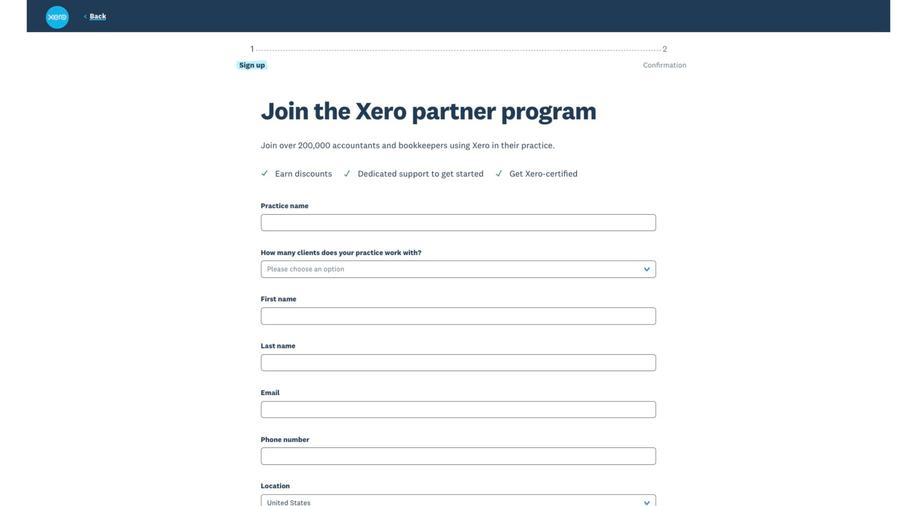 Task type: describe. For each thing, give the bounding box(es) containing it.
steps group
[[46, 44, 871, 99]]



Task type: vqa. For each thing, say whether or not it's contained in the screenshot.
the off
no



Task type: locate. For each thing, give the bounding box(es) containing it.
region
[[46, 44, 871, 507]]

None text field
[[261, 214, 656, 232], [261, 355, 656, 372], [261, 214, 656, 232], [261, 355, 656, 372]]

None email field
[[261, 402, 656, 419]]

None text field
[[261, 308, 656, 325]]

None telephone field
[[261, 448, 656, 466]]



